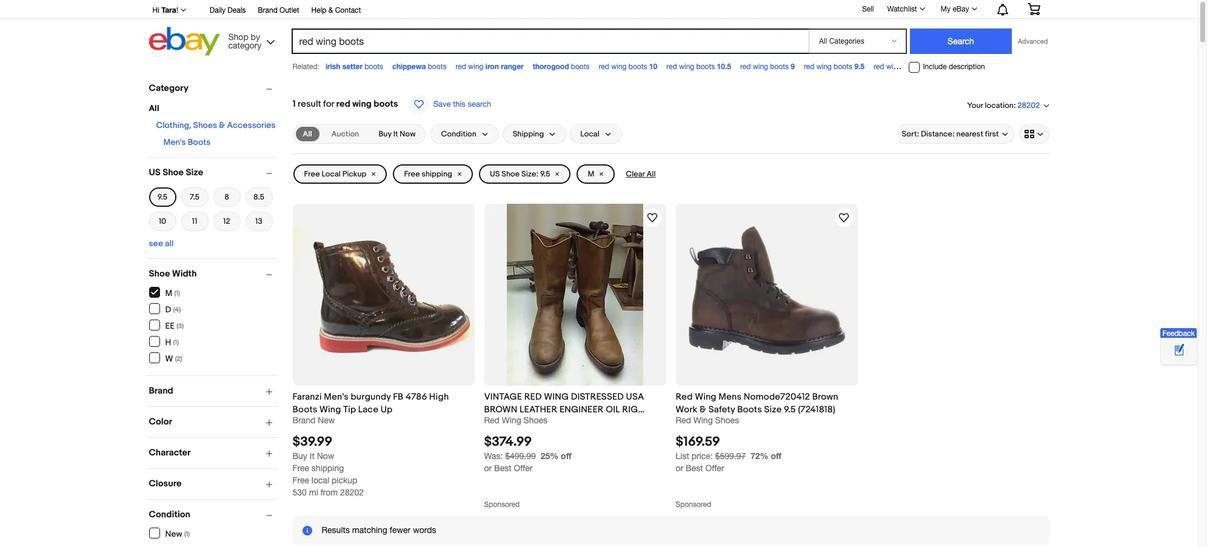 Task type: locate. For each thing, give the bounding box(es) containing it.
shoe up m (1)
[[149, 268, 170, 280]]

shop by category banner
[[146, 0, 1050, 59]]

2 horizontal spatial brand
[[293, 416, 316, 425]]

tara
[[161, 5, 176, 15]]

faranzi men's  burgundy fb 4786  high boots wing tip lace up link
[[293, 391, 475, 416]]

boots left '9'
[[771, 62, 789, 71]]

red down vintage
[[484, 416, 500, 425]]

red for 10.5
[[667, 62, 677, 71]]

0 horizontal spatial brand
[[149, 385, 173, 397]]

outlet
[[280, 6, 299, 15]]

brand up color on the left bottom of page
[[149, 385, 173, 397]]

(1) for h
[[173, 338, 179, 346]]

0 vertical spatial 28202
[[1018, 101, 1041, 111]]

help & contact
[[312, 6, 361, 15]]

7.5
[[190, 192, 200, 202]]

1 result for red wing boots
[[293, 98, 398, 110]]

free shipping
[[404, 169, 453, 179]]

2 horizontal spatial &
[[700, 404, 707, 416]]

save this search button
[[406, 94, 495, 115]]

0 vertical spatial condition button
[[431, 124, 499, 144]]

offer down price: in the right bottom of the page
[[706, 464, 725, 473]]

now up free shipping
[[400, 129, 416, 139]]

boots inside "faranzi men's  burgundy fb 4786  high boots wing tip lace up brand new"
[[293, 404, 318, 416]]

buy down '$39.99'
[[293, 451, 308, 461]]

vintage
[[484, 391, 522, 403]]

sort: distance: nearest first button
[[897, 124, 1015, 144]]

0 horizontal spatial now
[[317, 451, 335, 461]]

local button
[[571, 124, 622, 144]]

off right '72%'
[[771, 451, 782, 461]]

offer
[[514, 464, 533, 473], [706, 464, 725, 473]]

shoe width
[[149, 268, 197, 280]]

boots right '9'
[[834, 62, 853, 71]]

1 horizontal spatial offer
[[706, 464, 725, 473]]

& right work
[[700, 404, 707, 416]]

local up the m link
[[581, 129, 600, 139]]

red right the red wing boots 9.5
[[874, 62, 885, 71]]

0 horizontal spatial us
[[149, 167, 161, 178]]

local
[[581, 129, 600, 139], [322, 169, 341, 179]]

it right auction
[[394, 129, 398, 139]]

9.5 down nomode720412
[[784, 404, 796, 416]]

2 horizontal spatial all
[[647, 169, 656, 179]]

10 up see all
[[159, 217, 166, 226]]

boots inside red wing mens nomode720412 brown work & safety boots size 9.5 (7241818) red wing shoes
[[738, 404, 763, 416]]

m up d on the left of page
[[165, 288, 172, 298]]

1 vertical spatial it
[[310, 451, 315, 461]]

9.5 up 10 link on the left of the page
[[158, 192, 168, 202]]

up
[[381, 404, 393, 416]]

None text field
[[484, 451, 536, 461]]

or down list
[[676, 464, 684, 473]]

1 vertical spatial size
[[765, 404, 782, 416]]

wing inside red wing boots 10.5
[[679, 62, 695, 71]]

2 off from the left
[[771, 451, 782, 461]]

1 horizontal spatial 10
[[650, 62, 658, 71]]

530
[[293, 488, 307, 498]]

0 horizontal spatial best
[[495, 464, 512, 473]]

0 vertical spatial &
[[329, 6, 333, 15]]

see all
[[149, 238, 174, 249]]

1 vertical spatial now
[[317, 451, 335, 461]]

1 horizontal spatial condition
[[441, 129, 477, 139]]

9.5 left red wing boots 12 on the right of the page
[[855, 62, 865, 71]]

$39.99 buy it now free shipping free local pickup 530 mi from 28202
[[293, 435, 364, 498]]

$499.99
[[506, 451, 536, 461]]

m for m
[[588, 169, 595, 179]]

wing left 10.5
[[679, 62, 695, 71]]

results
[[322, 526, 350, 535]]

wing left "include"
[[887, 62, 902, 71]]

boots down clothing, shoes & accessories
[[188, 137, 211, 147]]

1 vertical spatial m
[[165, 288, 172, 298]]

red
[[456, 62, 466, 71], [599, 62, 610, 71], [667, 62, 677, 71], [741, 62, 751, 71], [804, 62, 815, 71], [874, 62, 885, 71], [942, 62, 953, 71], [336, 98, 351, 110]]

new inside "faranzi men's  burgundy fb 4786  high boots wing tip lace up brand new"
[[318, 416, 335, 425]]

1 horizontal spatial 28202
[[1018, 101, 1041, 111]]

men's up tip
[[324, 391, 349, 403]]

10.5
[[717, 62, 732, 71]]

1 horizontal spatial shipping
[[422, 169, 453, 179]]

wing right '9'
[[817, 62, 832, 71]]

shoe left size:
[[502, 169, 520, 179]]

from
[[321, 488, 338, 498]]

1 horizontal spatial buy
[[379, 129, 392, 139]]

1 horizontal spatial boots
[[293, 404, 318, 416]]

0 vertical spatial condition
[[441, 129, 477, 139]]

Search for anything text field
[[293, 30, 807, 53]]

red right 10.5
[[741, 62, 751, 71]]

red for 9
[[741, 62, 751, 71]]

best
[[495, 464, 512, 473], [686, 464, 704, 473]]

size
[[186, 167, 203, 178], [765, 404, 782, 416]]

0 horizontal spatial all
[[149, 103, 159, 113]]

0 vertical spatial men's
[[164, 137, 186, 147]]

red inside 'red wing boots 9'
[[741, 62, 751, 71]]

0 vertical spatial now
[[400, 129, 416, 139]]

boots for red wing boots 10.5
[[697, 62, 715, 71]]

None submit
[[911, 29, 1013, 54]]

boots
[[484, 417, 515, 428]]

0 vertical spatial all
[[149, 103, 159, 113]]

shoes
[[193, 120, 217, 130], [524, 416, 548, 425], [716, 416, 740, 425]]

description
[[949, 63, 986, 71]]

boots for red wing boots 9.5
[[834, 62, 853, 71]]

10 left red wing boots 10.5
[[650, 62, 658, 71]]

1 horizontal spatial &
[[329, 6, 333, 15]]

fb
[[393, 391, 404, 403]]

0 vertical spatial buy
[[379, 129, 392, 139]]

shoe inside us shoe size: 9.5 link
[[502, 169, 520, 179]]

0 vertical spatial 10
[[650, 62, 658, 71]]

1 best from the left
[[495, 464, 512, 473]]

1 horizontal spatial now
[[400, 129, 416, 139]]

offer inside $169.59 list price: $599.97 72% off or best offer
[[706, 464, 725, 473]]

wing for 9
[[753, 62, 769, 71]]

boots right thorogood
[[571, 62, 590, 71]]

or inside $374.99 was: $499.99 25% off or best offer
[[484, 464, 492, 473]]

shoes down mens
[[716, 416, 740, 425]]

us left size:
[[490, 169, 500, 179]]

all
[[165, 238, 174, 249]]

sell link
[[857, 5, 880, 13]]

red wing boots 10.5
[[667, 62, 732, 71]]

1 horizontal spatial best
[[686, 464, 704, 473]]

faranzi
[[293, 391, 322, 403]]

shoes up men's boots link
[[193, 120, 217, 130]]

2 vertical spatial (1)
[[184, 530, 190, 538]]

buy it now link
[[372, 127, 423, 141]]

0 horizontal spatial 10
[[159, 217, 166, 226]]

red wing mens nomode720412 brown work & safety boots size 9.5 (7241818) image
[[676, 217, 858, 373]]

brand inside 'account' navigation
[[258, 6, 278, 15]]

0 horizontal spatial off
[[561, 451, 572, 461]]

1 horizontal spatial it
[[394, 129, 398, 139]]

0 horizontal spatial condition
[[149, 509, 190, 521]]

boots for red wing boots 12
[[904, 62, 923, 71]]

red for mens
[[676, 391, 693, 403]]

m for m (1)
[[165, 288, 172, 298]]

1 horizontal spatial or
[[676, 464, 684, 473]]

28202 inside the your location : 28202
[[1018, 101, 1041, 111]]

0 horizontal spatial 28202
[[340, 488, 364, 498]]

free inside 'link'
[[404, 169, 420, 179]]

red up the $169.59 at the bottom of the page
[[676, 416, 692, 425]]

wing left b
[[502, 416, 522, 425]]

best down price: in the right bottom of the page
[[686, 464, 704, 473]]

red up work
[[676, 391, 693, 403]]

buy right auction link
[[379, 129, 392, 139]]

clear all link
[[621, 164, 661, 184]]

0 vertical spatial brand
[[258, 6, 278, 15]]

watch red wing mens nomode720412 brown work & safety boots size 9.5 (7241818) image
[[837, 211, 852, 225]]

local left pickup
[[322, 169, 341, 179]]

1 vertical spatial men's
[[324, 391, 349, 403]]

2 horizontal spatial boots
[[738, 404, 763, 416]]

0 vertical spatial it
[[394, 129, 398, 139]]

it down '$39.99'
[[310, 451, 315, 461]]

1 vertical spatial condition button
[[149, 509, 278, 521]]

all down category
[[149, 103, 159, 113]]

28202 down 'pickup'
[[340, 488, 364, 498]]

results matching fewer words region
[[293, 516, 1050, 546]]

main content
[[288, 77, 1055, 547]]

0 vertical spatial m
[[588, 169, 595, 179]]

boots left "include"
[[904, 62, 923, 71]]

1 vertical spatial 12
[[223, 217, 230, 226]]

:
[[1014, 100, 1017, 110]]

0 horizontal spatial 12
[[223, 217, 230, 226]]

1 horizontal spatial men's
[[324, 391, 349, 403]]

boots
[[188, 137, 211, 147], [293, 404, 318, 416], [738, 404, 763, 416]]

character
[[149, 447, 191, 459]]

boots for irish setter boots
[[365, 62, 383, 71]]

28202 right :
[[1018, 101, 1041, 111]]

1 vertical spatial shipping
[[312, 464, 344, 473]]

boots inside irish setter boots
[[365, 62, 383, 71]]

1 vertical spatial new
[[165, 529, 182, 539]]

shop
[[228, 32, 249, 42]]

0 horizontal spatial m
[[165, 288, 172, 298]]

free local pickup
[[304, 169, 367, 179]]

1 offer from the left
[[514, 464, 533, 473]]

us up "9.5" link
[[149, 167, 161, 178]]

0 vertical spatial shipping
[[422, 169, 453, 179]]

1
[[293, 98, 296, 110]]

1 horizontal spatial m
[[588, 169, 595, 179]]

d
[[165, 304, 171, 315]]

0 horizontal spatial offer
[[514, 464, 533, 473]]

wing down shop by category banner
[[612, 62, 627, 71]]

shipping up local
[[312, 464, 344, 473]]

it
[[394, 129, 398, 139], [310, 451, 315, 461]]

wing
[[544, 391, 569, 403]]

shoe up "9.5" link
[[163, 167, 184, 178]]

boots down shop by category banner
[[629, 62, 648, 71]]

12 down '8' link
[[223, 217, 230, 226]]

0 horizontal spatial or
[[484, 464, 492, 473]]

shipping down buy it now link
[[422, 169, 453, 179]]

0 horizontal spatial boots
[[188, 137, 211, 147]]

daily deals link
[[210, 4, 246, 18]]

(1) down "closure" dropdown button
[[184, 530, 190, 538]]

h (1)
[[165, 337, 179, 347]]

new left tip
[[318, 416, 335, 425]]

us for us shoe size
[[149, 167, 161, 178]]

1 or from the left
[[484, 464, 492, 473]]

0 horizontal spatial size
[[186, 167, 203, 178]]

2 vertical spatial brand
[[293, 416, 316, 425]]

men's inside "faranzi men's  burgundy fb 4786  high boots wing tip lace up brand new"
[[324, 391, 349, 403]]

1 vertical spatial all
[[303, 129, 312, 139]]

2 vertical spatial &
[[700, 404, 707, 416]]

sort: distance: nearest first
[[902, 129, 1000, 139]]

9.5
[[855, 62, 865, 71], [541, 169, 551, 179], [158, 192, 168, 202], [784, 404, 796, 416], [517, 417, 529, 428]]

wing up safety
[[695, 391, 717, 403]]

best inside $374.99 was: $499.99 25% off or best offer
[[495, 464, 512, 473]]

words
[[413, 526, 437, 535]]

pickup
[[332, 476, 358, 485]]

shoe for size:
[[502, 169, 520, 179]]

0 vertical spatial new
[[318, 416, 335, 425]]

1 horizontal spatial brand
[[258, 6, 278, 15]]

us shoe size
[[149, 167, 203, 178]]

(1) inside new (1)
[[184, 530, 190, 538]]

1 horizontal spatial size
[[765, 404, 782, 416]]

(1) up (4)
[[174, 289, 180, 297]]

wing inside red wing boots 12
[[887, 62, 902, 71]]

off right 25%
[[561, 451, 572, 461]]

boots inside 'red wing boots 9'
[[771, 62, 789, 71]]

0 horizontal spatial new
[[165, 529, 182, 539]]

clothing, shoes & accessories
[[156, 120, 276, 130]]

now
[[400, 129, 416, 139], [317, 451, 335, 461]]

size up 7.5
[[186, 167, 203, 178]]

red
[[525, 391, 542, 403]]

condition button down the save this search
[[431, 124, 499, 144]]

condition up new (1) in the bottom left of the page
[[149, 509, 190, 521]]

(1) right the h
[[173, 338, 179, 346]]

brand inside "faranzi men's  burgundy fb 4786  high boots wing tip lace up brand new"
[[293, 416, 316, 425]]

1 horizontal spatial shoes
[[524, 416, 548, 425]]

wing for 12
[[887, 62, 902, 71]]

2 horizontal spatial shoes
[[716, 416, 740, 425]]

red inside red wing boots 10.5
[[667, 62, 677, 71]]

1 horizontal spatial local
[[581, 129, 600, 139]]

& right help
[[329, 6, 333, 15]]

wing right "include"
[[955, 62, 970, 71]]

red right for
[[336, 98, 351, 110]]

buy
[[379, 129, 392, 139], [293, 451, 308, 461]]

your location : 28202
[[968, 100, 1041, 111]]

results matching fewer words
[[322, 526, 437, 535]]

1 horizontal spatial us
[[490, 169, 500, 179]]

& inside 'help & contact' link
[[329, 6, 333, 15]]

watchlist link
[[881, 2, 931, 16]]

12 left red wing
[[925, 62, 933, 71]]

us
[[149, 167, 161, 178], [490, 169, 500, 179]]

boots right setter
[[365, 62, 383, 71]]

auction link
[[324, 127, 367, 141]]

off inside $169.59 list price: $599.97 72% off or best offer
[[771, 451, 782, 461]]

condition button down "closure" dropdown button
[[149, 509, 278, 521]]

2 offer from the left
[[706, 464, 725, 473]]

& left accessories
[[219, 120, 225, 130]]

all right clear
[[647, 169, 656, 179]]

character button
[[149, 447, 278, 459]]

daily deals
[[210, 6, 246, 15]]

price:
[[692, 451, 713, 461]]

brand left outlet
[[258, 6, 278, 15]]

new down the closure
[[165, 529, 182, 539]]

all down result
[[303, 129, 312, 139]]

1 vertical spatial 28202
[[340, 488, 364, 498]]

red right '9'
[[804, 62, 815, 71]]

offer inside $374.99 was: $499.99 25% off or best offer
[[514, 464, 533, 473]]

main content containing $39.99
[[288, 77, 1055, 547]]

now down '$39.99'
[[317, 451, 335, 461]]

red inside red wing boots 12
[[874, 62, 885, 71]]

sort:
[[902, 129, 920, 139]]

men's down clothing,
[[164, 137, 186, 147]]

0 horizontal spatial shipping
[[312, 464, 344, 473]]

boots down mens
[[738, 404, 763, 416]]

see all button
[[149, 238, 174, 249]]

0 horizontal spatial it
[[310, 451, 315, 461]]

0 horizontal spatial buy
[[293, 451, 308, 461]]

0 vertical spatial (1)
[[174, 289, 180, 297]]

boots inside red wing boots 12
[[904, 62, 923, 71]]

(1) inside h (1)
[[173, 338, 179, 346]]

red inside the red wing boots 9.5
[[804, 62, 815, 71]]

1 off from the left
[[561, 451, 572, 461]]

m down local dropdown button
[[588, 169, 595, 179]]

1 horizontal spatial off
[[771, 451, 782, 461]]

9.5 left b
[[517, 417, 529, 428]]

wing left tip
[[320, 404, 341, 416]]

search
[[468, 99, 492, 109]]

wing inside red wing boots 10
[[612, 62, 627, 71]]

red right red wing boots 10
[[667, 62, 677, 71]]

brand up '$39.99'
[[293, 416, 316, 425]]

red for ranger
[[456, 62, 466, 71]]

11 link
[[181, 211, 208, 232]]

wing for 10
[[612, 62, 627, 71]]

red down shop by category banner
[[599, 62, 610, 71]]

1 horizontal spatial 12
[[925, 62, 933, 71]]

contact
[[335, 6, 361, 15]]

boots right "chippewa"
[[428, 62, 447, 71]]

None text field
[[676, 451, 746, 461]]

this
[[453, 99, 466, 109]]

2 vertical spatial all
[[647, 169, 656, 179]]

1 vertical spatial (1)
[[173, 338, 179, 346]]

wing left "iron"
[[468, 62, 484, 71]]

(1) for new
[[184, 530, 190, 538]]

0 horizontal spatial local
[[322, 169, 341, 179]]

wing inside "red wing iron ranger"
[[468, 62, 484, 71]]

wing inside 'red wing boots 9'
[[753, 62, 769, 71]]

1 vertical spatial condition
[[149, 509, 190, 521]]

wing left '9'
[[753, 62, 769, 71]]

vintage red wing distressed usa brown leather engineer oil rig boots 9.5 b
[[484, 391, 644, 428]]

wing inside "faranzi men's  burgundy fb 4786  high boots wing tip lace up brand new"
[[320, 404, 341, 416]]

listing options selector. gallery view selected. image
[[1025, 129, 1044, 139]]

boots left 10.5
[[697, 62, 715, 71]]

or down was:
[[484, 464, 492, 473]]

buy inside $39.99 buy it now free shipping free local pickup 530 mi from 28202
[[293, 451, 308, 461]]

7.5 link
[[181, 186, 208, 208]]

2 best from the left
[[686, 464, 704, 473]]

result
[[298, 98, 321, 110]]

boots inside the red wing boots 9.5
[[834, 62, 853, 71]]

boots inside red wing boots 10.5
[[697, 62, 715, 71]]

now inside $39.99 buy it now free shipping free local pickup 530 mi from 28202
[[317, 451, 335, 461]]

condition down this
[[441, 129, 477, 139]]

offer down $499.99
[[514, 464, 533, 473]]

red left "iron"
[[456, 62, 466, 71]]

boots inside red wing boots 10
[[629, 62, 648, 71]]

28202 inside $39.99 buy it now free shipping free local pickup 530 mi from 28202
[[340, 488, 364, 498]]

red inside "red wing iron ranger"
[[456, 62, 466, 71]]

0 horizontal spatial &
[[219, 120, 225, 130]]

w (2)
[[165, 353, 182, 364]]

1 vertical spatial brand
[[149, 385, 173, 397]]

it inside $39.99 buy it now free shipping free local pickup 530 mi from 28202
[[310, 451, 315, 461]]

red for 10
[[599, 62, 610, 71]]

2 or from the left
[[676, 464, 684, 473]]

wing inside the red wing boots 9.5
[[817, 62, 832, 71]]

1 vertical spatial buy
[[293, 451, 308, 461]]

shoes down the "red"
[[524, 416, 548, 425]]

red inside red wing boots 10
[[599, 62, 610, 71]]

best down was:
[[495, 464, 512, 473]]

0 vertical spatial local
[[581, 129, 600, 139]]

wing right for
[[353, 98, 372, 110]]

size down nomode720412
[[765, 404, 782, 416]]

boots down faranzi
[[293, 404, 318, 416]]

(1) inside m (1)
[[174, 289, 180, 297]]

category
[[149, 83, 189, 94]]

1 horizontal spatial new
[[318, 416, 335, 425]]



Task type: describe. For each thing, give the bounding box(es) containing it.
m (1)
[[165, 288, 180, 298]]

account navigation
[[146, 0, 1050, 19]]

for
[[323, 98, 334, 110]]

1 vertical spatial local
[[322, 169, 341, 179]]

9.5 right size:
[[541, 169, 551, 179]]

include description
[[924, 63, 986, 71]]

safety
[[709, 404, 736, 416]]

red for 12
[[874, 62, 885, 71]]

brand outlet
[[258, 6, 299, 15]]

13 link
[[245, 211, 273, 232]]

(4)
[[173, 305, 181, 313]]

vintage red wing distressed usa brown leather engineer oil rig boots 9.5 b heading
[[484, 391, 645, 428]]

first
[[986, 129, 1000, 139]]

color
[[149, 416, 172, 428]]

shop by category button
[[223, 27, 278, 53]]

help
[[312, 6, 327, 15]]

shipping
[[513, 129, 544, 139]]

shipping button
[[503, 124, 567, 144]]

save
[[434, 99, 451, 109]]

brown
[[813, 391, 839, 403]]

0 horizontal spatial condition button
[[149, 509, 278, 521]]

0 vertical spatial 12
[[925, 62, 933, 71]]

boots up "buy it now"
[[374, 98, 398, 110]]

watch vintage red wing distressed usa brown leather engineer oil rig boots 9.5 b image
[[645, 211, 660, 225]]

brand for brand
[[149, 385, 173, 397]]

list
[[676, 451, 690, 461]]

your shopping cart image
[[1027, 3, 1041, 15]]

brown
[[484, 404, 518, 416]]

chippewa boots
[[393, 62, 447, 71]]

distressed
[[571, 391, 624, 403]]

us shoe size: 9.5
[[490, 169, 551, 179]]

$39.99
[[293, 435, 333, 450]]

include
[[924, 63, 947, 71]]

off inside $374.99 was: $499.99 25% off or best offer
[[561, 451, 572, 461]]

h
[[165, 337, 171, 347]]

9.5 inside red wing mens nomode720412 brown work & safety boots size 9.5 (7241818) red wing shoes
[[784, 404, 796, 416]]

local
[[312, 476, 330, 485]]

0 horizontal spatial men's
[[164, 137, 186, 147]]

brand button
[[149, 385, 278, 397]]

distance:
[[922, 129, 955, 139]]

& inside red wing mens nomode720412 brown work & safety boots size 9.5 (7241818) red wing shoes
[[700, 404, 707, 416]]

red for 9.5
[[804, 62, 815, 71]]

red wing mens nomode720412 brown work & safety boots size 9.5 (7241818) heading
[[676, 391, 839, 416]]

13
[[256, 217, 263, 226]]

faranzi men's  burgundy fb 4786  high boots wing tip lace up image
[[293, 227, 475, 363]]

boots for red wing boots 9
[[771, 62, 789, 71]]

$169.59
[[676, 435, 721, 450]]

width
[[172, 268, 197, 280]]

All selected text field
[[303, 129, 312, 140]]

faranzi men's  burgundy fb 4786  high boots wing tip lace up brand new
[[293, 391, 449, 425]]

boots inside chippewa boots
[[428, 62, 447, 71]]

none text field containing was:
[[484, 451, 536, 461]]

closure
[[149, 478, 182, 490]]

0 vertical spatial size
[[186, 167, 203, 178]]

closure button
[[149, 478, 278, 490]]

red wing mens nomode720412 brown work & safety boots size 9.5 (7241818) red wing shoes
[[676, 391, 839, 425]]

size:
[[522, 169, 539, 179]]

vintage red wing distressed usa brown leather engineer oil rig boots 9.5 b link
[[484, 391, 666, 428]]

none text field containing list price:
[[676, 451, 746, 461]]

none submit inside shop by category banner
[[911, 29, 1013, 54]]

red wing boots 9.5
[[804, 62, 865, 71]]

72%
[[751, 451, 769, 461]]

color button
[[149, 416, 278, 428]]

9.5 inside vintage red wing distressed usa brown leather engineer oil rig boots 9.5 b
[[517, 417, 529, 428]]

(1) for m
[[174, 289, 180, 297]]

w
[[165, 353, 173, 364]]

thorogood boots
[[533, 62, 590, 71]]

burgundy
[[351, 391, 391, 403]]

see
[[149, 238, 163, 249]]

11
[[192, 217, 197, 226]]

boots for red wing boots 10
[[629, 62, 648, 71]]

ee
[[165, 321, 175, 331]]

shipping inside 'link'
[[422, 169, 453, 179]]

wing for ranger
[[468, 62, 484, 71]]

chippewa
[[393, 62, 426, 71]]

$599.97
[[716, 451, 746, 461]]

oil
[[606, 404, 620, 416]]

1 horizontal spatial condition button
[[431, 124, 499, 144]]

fewer
[[390, 526, 411, 535]]

1 horizontal spatial all
[[303, 129, 312, 139]]

b
[[531, 417, 537, 428]]

my ebay
[[941, 5, 970, 13]]

shoes inside red wing mens nomode720412 brown work & safety boots size 9.5 (7241818) red wing shoes
[[716, 416, 740, 425]]

daily
[[210, 6, 226, 15]]

1 vertical spatial 10
[[159, 217, 166, 226]]

red for shoes
[[484, 416, 500, 425]]

brand for brand outlet
[[258, 6, 278, 15]]

red wing boots 10
[[599, 62, 658, 71]]

accessories
[[227, 120, 276, 130]]

faranzi men's  burgundy fb 4786  high boots wing tip lace up heading
[[293, 391, 449, 416]]

red wing shoes
[[484, 416, 548, 425]]

shop by category
[[228, 32, 262, 50]]

10 link
[[149, 211, 176, 232]]

wing up the $169.59 at the bottom of the page
[[694, 416, 713, 425]]

8.5
[[254, 192, 265, 202]]

ebay
[[953, 5, 970, 13]]

shoe for size
[[163, 167, 184, 178]]

advanced link
[[1013, 29, 1049, 53]]

or inside $169.59 list price: $599.97 72% off or best offer
[[676, 464, 684, 473]]

us for us shoe size: 9.5
[[490, 169, 500, 179]]

wing inside main content
[[353, 98, 372, 110]]

local inside dropdown button
[[581, 129, 600, 139]]

clear all
[[626, 169, 656, 179]]

(2)
[[175, 355, 182, 363]]

matching
[[352, 526, 388, 535]]

wing for 10.5
[[679, 62, 695, 71]]

red wing iron ranger
[[456, 62, 524, 71]]

$374.99
[[484, 435, 532, 450]]

rig
[[623, 404, 638, 416]]

red right red wing boots 12 on the right of the page
[[942, 62, 953, 71]]

size inside red wing mens nomode720412 brown work & safety boots size 9.5 (7241818) red wing shoes
[[765, 404, 782, 416]]

all link
[[296, 127, 320, 141]]

$169.59 list price: $599.97 72% off or best offer
[[676, 435, 782, 473]]

leather
[[520, 404, 558, 416]]

related:
[[293, 62, 320, 71]]

advanced
[[1019, 38, 1049, 45]]

boots inside thorogood boots
[[571, 62, 590, 71]]

clear
[[626, 169, 645, 179]]

feedback
[[1163, 330, 1196, 338]]

my
[[941, 5, 951, 13]]

wing for 9.5
[[817, 62, 832, 71]]

0 horizontal spatial shoes
[[193, 120, 217, 130]]

vintage red wing distressed usa brown leather engineer oil rig boots 9.5 b image
[[507, 204, 644, 386]]

1 vertical spatial &
[[219, 120, 225, 130]]

thorogood
[[533, 62, 569, 71]]

shipping inside $39.99 buy it now free shipping free local pickup 530 mi from 28202
[[312, 464, 344, 473]]

best inside $169.59 list price: $599.97 72% off or best offer
[[686, 464, 704, 473]]



Task type: vqa. For each thing, say whether or not it's contained in the screenshot.
1st "Panda" from the bottom of the page
no



